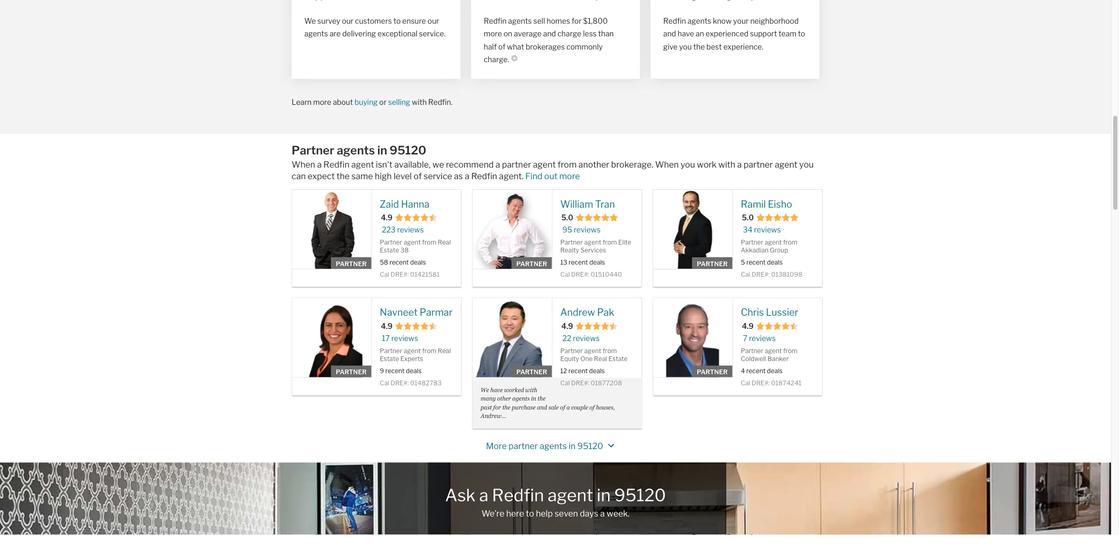 Task type: vqa. For each thing, say whether or not it's contained in the screenshot.
APARTMENTS UNDER $800 at left
no



Task type: locate. For each thing, give the bounding box(es) containing it.
$1,800
[[583, 16, 608, 25]]

ramil eisho 5.0
[[741, 198, 792, 223]]

1 vertical spatial to
[[798, 29, 805, 38]]

san francisco real estate agent chris lussier image
[[653, 299, 732, 378]]

4.9 inside andrew pak 4.9
[[561, 322, 573, 331]]

from up banker
[[783, 347, 797, 355]]

01421581
[[410, 271, 440, 279]]

with right work
[[718, 159, 735, 170]]

agents inside "we survey our customers to ensure our agents are delivering exceptional service."
[[304, 29, 328, 38]]

reviews inside 22 reviews partner agent from equity one real estate 12 recent deals cal dre#: 01877208
[[573, 334, 600, 343]]

rating 4.9 out of 5 element for pak
[[576, 322, 618, 333]]

seven
[[555, 509, 578, 519]]

deals down experts at the bottom of page
[[406, 367, 422, 375]]

ensure
[[402, 16, 426, 25]]

in
[[377, 143, 387, 157], [531, 396, 536, 403], [569, 442, 576, 452], [597, 486, 611, 506]]

1 horizontal spatial rating 5 out of 5 element
[[756, 214, 799, 224]]

realty
[[560, 247, 579, 254]]

0 vertical spatial andrew
[[560, 307, 595, 319]]

agents down survey
[[304, 29, 328, 38]]

deals down services
[[589, 259, 605, 266]]

real for zaid hanna
[[438, 239, 451, 246]]

1 horizontal spatial 5.0
[[742, 214, 754, 223]]

reviews right 7
[[749, 334, 776, 343]]

your
[[733, 16, 749, 25]]

cal down 4
[[741, 380, 750, 387]]

cal dre#: 01510440
[[560, 271, 622, 279]]

to up exceptional
[[394, 16, 401, 25]]

rating 5 out of 5 element down ramil eisho link
[[756, 214, 799, 224]]

san francisco real estate agent navneet parmar image
[[292, 299, 371, 378]]

4.9 up 223
[[381, 214, 393, 223]]

recent down akkadian
[[746, 259, 766, 266]]

0 horizontal spatial 5.0
[[561, 214, 573, 223]]

chris lussier link
[[741, 306, 814, 320]]

deals
[[410, 259, 426, 266], [589, 259, 605, 266], [767, 259, 783, 266], [406, 367, 422, 375], [589, 367, 605, 375], [767, 367, 783, 375]]

redfin up on
[[484, 16, 507, 25]]

0 horizontal spatial with
[[412, 98, 427, 107]]

1 vertical spatial andrew
[[481, 413, 502, 420]]

dre#: down coldwell
[[752, 380, 770, 387]]

1 horizontal spatial have
[[678, 29, 694, 38]]

reviews
[[397, 226, 424, 235], [574, 226, 601, 235], [754, 226, 781, 235], [391, 334, 418, 343], [573, 334, 600, 343], [749, 334, 776, 343]]

dre#: up couple at the right
[[571, 380, 589, 387]]

0 vertical spatial have
[[678, 29, 694, 38]]

in inside we have worked with many other agents in the past for the purchase and sale of a couple of houses, andrew
[[531, 396, 536, 403]]

we inside "we survey our customers to ensure our agents are delivering exceptional service."
[[304, 16, 316, 25]]

agents inside we have worked with many other agents in the past for the purchase and sale of a couple of houses, andrew
[[512, 396, 530, 403]]

1 horizontal spatial andrew
[[560, 307, 595, 319]]

agent inside 22 reviews partner agent from equity one real estate 12 recent deals cal dre#: 01877208
[[584, 347, 601, 355]]

rating 5 out of 5 element down william tran link
[[576, 214, 618, 224]]

partner inside 7 reviews partner agent from coldwell banker 4 recent deals cal dre#: 01874241
[[741, 347, 763, 355]]

partner agent from up 38
[[380, 239, 438, 246]]

and left sale
[[537, 405, 547, 411]]

and inside redfin agents sell homes for $1,800 more on average and charge less than half of what brokerages commonly charge.
[[543, 29, 556, 38]]

reviews right '17'
[[391, 334, 418, 343]]

dre#: inside 34 reviews partner agent from akkadian group 5 recent deals cal dre#: 01381098
[[752, 271, 770, 279]]

real for navneet parmar
[[438, 347, 451, 355]]

service
[[424, 171, 452, 181]]

to left the help
[[526, 509, 534, 519]]

dre#:
[[391, 271, 409, 279], [571, 271, 589, 279], [752, 271, 770, 279], [391, 380, 409, 387], [571, 380, 589, 387], [752, 380, 770, 387]]

estate up 9
[[380, 356, 399, 363]]

of inside when a redfin agent isn't available, we recommend a partner agent from another brokerage. when you work with a partner agent you can expect the same high level of service as a redfin agent.
[[414, 171, 422, 181]]

agent up services
[[584, 239, 601, 246]]

rating 4.9 out of 5 element down andrew pak link
[[576, 322, 618, 333]]

1 horizontal spatial when
[[655, 159, 679, 170]]

estate inside real estate experts
[[380, 356, 399, 363]]

more inside redfin agents sell homes for $1,800 more on average and charge less than half of what brokerages commonly charge.
[[484, 29, 502, 38]]

reviews inside 7 reviews partner agent from coldwell banker 4 recent deals cal dre#: 01874241
[[749, 334, 776, 343]]

support
[[750, 29, 777, 38]]

estate inside 22 reviews partner agent from equity one real estate 12 recent deals cal dre#: 01877208
[[608, 356, 628, 363]]

0 horizontal spatial rating 5 out of 5 element
[[576, 214, 618, 224]]

ramil eisho link
[[741, 198, 814, 211]]

1 horizontal spatial more
[[484, 29, 502, 38]]

4.9 up 7
[[742, 322, 754, 331]]

from up group
[[783, 239, 797, 246]]

zaid hanna 4.9
[[380, 198, 430, 223]]

recent inside 22 reviews partner agent from equity one real estate 12 recent deals cal dre#: 01877208
[[568, 367, 588, 375]]

from inside 7 reviews partner agent from coldwell banker 4 recent deals cal dre#: 01874241
[[783, 347, 797, 355]]

2 vertical spatial 95120
[[614, 486, 666, 506]]

7 reviews partner agent from coldwell banker 4 recent deals cal dre#: 01874241
[[741, 334, 801, 387]]

about
[[333, 98, 353, 107]]

san francisco real estate agent andrew pak image
[[473, 299, 552, 378]]

less
[[583, 29, 597, 38]]

4.9 for navneet
[[381, 322, 393, 331]]

another
[[578, 159, 609, 170]]

01874241
[[771, 380, 801, 387]]

cal down 5
[[741, 271, 750, 279]]

know
[[713, 16, 732, 25]]

4.9 for chris
[[742, 322, 754, 331]]

reviews for 17
[[391, 334, 418, 343]]

one
[[580, 356, 593, 363]]

2 horizontal spatial with
[[718, 159, 735, 170]]

past
[[481, 405, 492, 411]]

tran
[[595, 198, 615, 210]]

chris
[[741, 307, 764, 319]]

reviews for 34
[[754, 226, 781, 235]]

1 vertical spatial real
[[438, 347, 451, 355]]

0 vertical spatial more
[[484, 29, 502, 38]]

when right brokerage.
[[655, 159, 679, 170]]

1 rating 5 out of 5 element from the left
[[576, 214, 618, 224]]

agent up experts at the bottom of page
[[404, 347, 421, 355]]

from down 223 reviews link
[[422, 239, 436, 246]]

from left elite
[[603, 239, 617, 246]]

and up give
[[663, 29, 676, 38]]

deals inside 22 reviews partner agent from equity one real estate 12 recent deals cal dre#: 01877208
[[589, 367, 605, 375]]

of down available,
[[414, 171, 422, 181]]

1 horizontal spatial we
[[481, 387, 489, 394]]

we have worked with many other agents in the past for the purchase and sale of a couple of houses, andrew
[[481, 387, 615, 420]]

4.9 for andrew
[[561, 322, 573, 331]]

you right give
[[679, 42, 692, 51]]

level
[[394, 171, 412, 181]]

recommend
[[446, 159, 494, 170]]

0 horizontal spatial more
[[313, 98, 331, 107]]

of right half
[[498, 42, 505, 51]]

we up many
[[481, 387, 489, 394]]

4.9 up 22
[[561, 322, 573, 331]]

selling
[[388, 98, 410, 107]]

5.0 inside 'ramil eisho 5.0'
[[742, 214, 754, 223]]

agent.
[[499, 171, 524, 181]]

real inside real estate 38
[[438, 239, 451, 246]]

here
[[506, 509, 524, 519]]

experience.
[[723, 42, 763, 51]]

reviews right 34 at the top of page
[[754, 226, 781, 235]]

95 reviews
[[562, 226, 601, 235]]

william tran 5.0
[[560, 198, 615, 223]]

1 vertical spatial more
[[313, 98, 331, 107]]

many
[[481, 396, 496, 403]]

as
[[454, 171, 463, 181]]

2 vertical spatial more
[[559, 171, 580, 181]]

1 horizontal spatial 95120
[[577, 442, 603, 452]]

reviews for 22
[[573, 334, 600, 343]]

help
[[536, 509, 553, 519]]

deals down group
[[767, 259, 783, 266]]

reviews right 22
[[573, 334, 600, 343]]

0 horizontal spatial we
[[304, 16, 316, 25]]

real up the 01482783
[[438, 347, 451, 355]]

1 vertical spatial with
[[718, 159, 735, 170]]

to right team
[[798, 29, 805, 38]]

with right selling
[[412, 98, 427, 107]]

agents inside redfin agents sell homes for $1,800 more on average and charge less than half of what brokerages commonly charge.
[[508, 16, 532, 25]]

phone. required field. element
[[440, 531, 666, 536]]

estate
[[380, 247, 399, 254], [380, 356, 399, 363], [608, 356, 628, 363]]

recent right 13
[[569, 259, 588, 266]]

more
[[486, 442, 507, 452]]

5.0 for ramil
[[742, 214, 754, 223]]

... button
[[502, 413, 506, 420]]

5.0 inside william tran 5.0
[[561, 214, 573, 223]]

4.9 inside zaid hanna 4.9
[[381, 214, 393, 223]]

estate up 58
[[380, 247, 399, 254]]

when up can
[[292, 159, 315, 170]]

01877208
[[591, 380, 622, 387]]

for up charge
[[572, 16, 582, 25]]

partner inside 22 reviews partner agent from equity one real estate 12 recent deals cal dre#: 01877208
[[560, 347, 583, 355]]

1 vertical spatial for
[[493, 405, 501, 411]]

2 our from the left
[[428, 16, 439, 25]]

4.9 up '17'
[[381, 322, 393, 331]]

95120 down couple at the right
[[577, 442, 603, 452]]

4.9 inside 'navneet parmar 4.9'
[[381, 322, 393, 331]]

2 horizontal spatial to
[[798, 29, 805, 38]]

0 vertical spatial 95120
[[390, 143, 426, 157]]

rating 4.9 out of 5 element
[[395, 214, 437, 224], [395, 322, 437, 333], [576, 322, 618, 333], [756, 322, 799, 333]]

week.
[[607, 509, 630, 519]]

andrew down past
[[481, 413, 502, 420]]

rating 4.9 out of 5 element down chris lussier link
[[756, 322, 799, 333]]

agents up average
[[508, 16, 532, 25]]

0 vertical spatial with
[[412, 98, 427, 107]]

san francisco real estate agent ramil eisho image
[[653, 190, 732, 269]]

0 horizontal spatial to
[[394, 16, 401, 25]]

and inside redfin agents know your neighborhood and have an experienced support team to give you the best experience.
[[663, 29, 676, 38]]

95 reviews link
[[562, 225, 601, 235]]

more up half
[[484, 29, 502, 38]]

5
[[741, 259, 745, 266]]

redfin inside redfin agents sell homes for $1,800 more on average and charge less than half of what brokerages commonly charge.
[[484, 16, 507, 25]]

1 5.0 from the left
[[561, 214, 573, 223]]

from up find out more link
[[558, 159, 577, 170]]

5.0 up 34 at the top of page
[[742, 214, 754, 223]]

the
[[693, 42, 705, 51], [337, 171, 350, 181], [538, 396, 546, 403], [502, 405, 510, 411]]

the inside when a redfin agent isn't available, we recommend a partner agent from another brokerage. when you work with a partner agent you can expect the same high level of service as a redfin agent.
[[337, 171, 350, 181]]

and
[[543, 29, 556, 38], [663, 29, 676, 38], [537, 405, 547, 411]]

brokerage.
[[611, 159, 653, 170]]

agent up out
[[533, 159, 556, 170]]

more right learn
[[313, 98, 331, 107]]

cal down 58
[[380, 271, 389, 279]]

survey
[[317, 16, 340, 25]]

partner agent from for william
[[560, 239, 618, 246]]

22 reviews link
[[562, 334, 600, 344]]

recent down coldwell
[[746, 367, 766, 375]]

redfin.
[[428, 98, 453, 107]]

recent right 12
[[568, 367, 588, 375]]

a right as at the left top of the page
[[465, 171, 469, 181]]

coldwell
[[741, 356, 766, 363]]

0 horizontal spatial our
[[342, 16, 353, 25]]

2 vertical spatial real
[[594, 356, 607, 363]]

223
[[382, 226, 396, 235]]

01510440
[[591, 271, 622, 279]]

cal
[[380, 271, 389, 279], [560, 271, 570, 279], [741, 271, 750, 279], [380, 380, 389, 387], [560, 380, 570, 387], [741, 380, 750, 387]]

for inside we have worked with many other agents in the past for the purchase and sale of a couple of houses, andrew
[[493, 405, 501, 411]]

our up 'service.'
[[428, 16, 439, 25]]

redfin up give
[[663, 16, 686, 25]]

1 horizontal spatial with
[[525, 387, 537, 394]]

our up 'delivering' at left top
[[342, 16, 353, 25]]

have up other
[[490, 387, 503, 394]]

customers
[[355, 16, 392, 25]]

0 vertical spatial we
[[304, 16, 316, 25]]

0 vertical spatial for
[[572, 16, 582, 25]]

to inside redfin agents know your neighborhood and have an experienced support team to give you the best experience.
[[798, 29, 805, 38]]

agent up banker
[[765, 347, 782, 355]]

deals inside 34 reviews partner agent from akkadian group 5 recent deals cal dre#: 01381098
[[767, 259, 783, 266]]

4.9 for zaid
[[381, 214, 393, 223]]

2 5.0 from the left
[[742, 214, 754, 223]]

from inside 34 reviews partner agent from akkadian group 5 recent deals cal dre#: 01381098
[[783, 239, 797, 246]]

rating 5 out of 5 element for tran
[[576, 214, 618, 224]]

we inside we have worked with many other agents in the past for the purchase and sale of a couple of houses, andrew
[[481, 387, 489, 394]]

reviews for 223
[[397, 226, 424, 235]]

ramil
[[741, 198, 766, 210]]

houses,
[[596, 405, 615, 411]]

you up ramil eisho link
[[799, 159, 814, 170]]

to
[[394, 16, 401, 25], [798, 29, 805, 38], [526, 509, 534, 519]]

12
[[560, 367, 567, 375]]

rating 5 out of 5 element
[[576, 214, 618, 224], [756, 214, 799, 224]]

real estate experts
[[380, 347, 451, 363]]

chris lussier 4.9
[[741, 307, 798, 331]]

recent inside 7 reviews partner agent from coldwell banker 4 recent deals cal dre#: 01874241
[[746, 367, 766, 375]]

1 horizontal spatial for
[[572, 16, 582, 25]]

2 vertical spatial with
[[525, 387, 537, 394]]

andrew inside andrew pak 4.9
[[560, 307, 595, 319]]

4.9 inside chris lussier 4.9
[[742, 322, 754, 331]]

give
[[663, 42, 678, 51]]

0 horizontal spatial 95120
[[390, 143, 426, 157]]

95120 up week.
[[614, 486, 666, 506]]

we left survey
[[304, 16, 316, 25]]

agents up the purchase
[[512, 396, 530, 403]]

0 horizontal spatial andrew
[[481, 413, 502, 420]]

agent up one
[[584, 347, 601, 355]]

01482783
[[410, 380, 442, 387]]

real inside real estate experts
[[438, 347, 451, 355]]

1 vertical spatial we
[[481, 387, 489, 394]]

andrew up 22 reviews "link"
[[560, 307, 595, 319]]

1 horizontal spatial our
[[428, 16, 439, 25]]

we for we have worked with many other agents in the past for the purchase and sale of a couple of houses, andrew
[[481, 387, 489, 394]]

estate for zaid
[[380, 247, 399, 254]]

223 reviews
[[382, 226, 424, 235]]

buying link
[[355, 98, 378, 107]]

0 horizontal spatial when
[[292, 159, 315, 170]]

0 vertical spatial to
[[394, 16, 401, 25]]

a right days
[[600, 509, 605, 519]]

agent up group
[[765, 239, 782, 246]]

cal down 9
[[380, 380, 389, 387]]

2 rating 5 out of 5 element from the left
[[756, 214, 799, 224]]

recent
[[390, 259, 409, 266], [569, 259, 588, 266], [746, 259, 766, 266], [385, 367, 405, 375], [568, 367, 588, 375], [746, 367, 766, 375]]

2 vertical spatial to
[[526, 509, 534, 519]]

recent inside 34 reviews partner agent from akkadian group 5 recent deals cal dre#: 01381098
[[746, 259, 766, 266]]

reviews inside 34 reviews partner agent from akkadian group 5 recent deals cal dre#: 01381098
[[754, 226, 781, 235]]

disclaimer image
[[511, 55, 518, 61]]

1 vertical spatial have
[[490, 387, 503, 394]]

estate inside real estate 38
[[380, 247, 399, 254]]

our
[[342, 16, 353, 25], [428, 16, 439, 25]]

elite realty services
[[560, 239, 631, 254]]

0 horizontal spatial have
[[490, 387, 503, 394]]

2 horizontal spatial 95120
[[614, 486, 666, 506]]

of right couple at the right
[[590, 405, 595, 411]]

an
[[696, 29, 704, 38]]

01381098
[[771, 271, 802, 279]]

redfin up "here" in the bottom left of the page
[[492, 486, 544, 506]]

1 vertical spatial 95120
[[577, 442, 603, 452]]

agent up "seven"
[[548, 486, 593, 506]]

34
[[743, 226, 753, 235]]

from inside 22 reviews partner agent from equity one real estate 12 recent deals cal dre#: 01877208
[[603, 347, 617, 355]]

william
[[560, 198, 593, 210]]

more
[[484, 29, 502, 38], [313, 98, 331, 107], [559, 171, 580, 181]]

0 vertical spatial real
[[438, 239, 451, 246]]

2 horizontal spatial more
[[559, 171, 580, 181]]

1 horizontal spatial to
[[526, 509, 534, 519]]

partner up coldwell
[[741, 347, 763, 355]]

95120 inside ask a redfin agent in 95120 we're here to help seven days a week.
[[614, 486, 666, 506]]

2 when from the left
[[655, 159, 679, 170]]

ask
[[445, 486, 476, 506]]

agent up 38
[[404, 239, 421, 246]]

0 horizontal spatial for
[[493, 405, 501, 411]]

a left couple at the right
[[567, 405, 570, 411]]

with right the worked
[[525, 387, 537, 394]]



Task type: describe. For each thing, give the bounding box(es) containing it.
in up 'isn't'
[[377, 143, 387, 157]]

agents up same
[[337, 143, 375, 157]]

you inside redfin agents know your neighborhood and have an experienced support team to give you the best experience.
[[679, 42, 692, 51]]

parmar
[[420, 307, 453, 319]]

cal inside 7 reviews partner agent from coldwell banker 4 recent deals cal dre#: 01874241
[[741, 380, 750, 387]]

banker
[[768, 356, 789, 363]]

elite
[[618, 239, 631, 246]]

half
[[484, 42, 497, 51]]

zaid hanna link
[[380, 198, 453, 211]]

partner down '17'
[[380, 347, 402, 355]]

agent up eisho
[[775, 159, 798, 170]]

cal inside 22 reviews partner agent from equity one real estate 12 recent deals cal dre#: 01877208
[[560, 380, 570, 387]]

we survey our customers to ensure our agents are delivering exceptional service.
[[304, 16, 446, 38]]

expect
[[308, 171, 335, 181]]

from inside when a redfin agent isn't available, we recommend a partner agent from another brokerage. when you work with a partner agent you can expect the same high level of service as a redfin agent.
[[558, 159, 577, 170]]

andrew inside we have worked with many other agents in the past for the purchase and sale of a couple of houses, andrew
[[481, 413, 502, 420]]

on
[[504, 29, 512, 38]]

lussier
[[766, 307, 798, 319]]

17 reviews link
[[382, 334, 418, 344]]

brokerages
[[526, 42, 565, 51]]

learn more about buying or selling with redfin.
[[292, 98, 453, 107]]

5.0 for william
[[561, 214, 573, 223]]

reviews for 7
[[749, 334, 776, 343]]

navneet parmar link
[[380, 306, 453, 320]]

experienced
[[706, 29, 749, 38]]

with inside when a redfin agent isn't available, we recommend a partner agent from another brokerage. when you work with a partner agent you can expect the same high level of service as a redfin agent.
[[718, 159, 735, 170]]

of right sale
[[560, 405, 565, 411]]

a inside we have worked with many other agents in the past for the purchase and sale of a couple of houses, andrew
[[567, 405, 570, 411]]

william tran link
[[560, 198, 634, 211]]

san francisco real estate agent william tran image
[[473, 190, 552, 269]]

recent down 38
[[390, 259, 409, 266]]

to inside "we survey our customers to ensure our agents are delivering exceptional service."
[[394, 16, 401, 25]]

san francisco real estate agent zaid hanna image
[[292, 190, 371, 269]]

delivering
[[342, 29, 376, 38]]

other
[[497, 396, 511, 403]]

a up expect
[[317, 159, 322, 170]]

deals up 01421581
[[410, 259, 426, 266]]

estate for navneet
[[380, 356, 399, 363]]

days
[[580, 509, 598, 519]]

zaid
[[380, 198, 399, 210]]

17
[[382, 334, 390, 343]]

dre#: down the 58 recent deals
[[391, 271, 409, 279]]

9 recent deals
[[380, 367, 422, 375]]

real estate 38
[[380, 239, 451, 254]]

partner left 58
[[336, 260, 367, 268]]

charge.
[[484, 55, 509, 64]]

find
[[525, 171, 542, 181]]

a right work
[[737, 159, 742, 170]]

group
[[770, 247, 788, 254]]

we for we survey our customers to ensure our agents are delivering exceptional service.
[[304, 16, 316, 25]]

or
[[379, 98, 387, 107]]

to inside ask a redfin agent in 95120 we're here to help seven days a week.
[[526, 509, 534, 519]]

agent inside ask a redfin agent in 95120 we're here to help seven days a week.
[[548, 486, 593, 506]]

out
[[544, 171, 558, 181]]

for inside redfin agents sell homes for $1,800 more on average and charge less than half of what brokerages commonly charge.
[[572, 16, 582, 25]]

equity
[[560, 356, 579, 363]]

22 reviews partner agent from equity one real estate 12 recent deals cal dre#: 01877208
[[560, 334, 628, 387]]

9
[[380, 367, 384, 375]]

the inside redfin agents know your neighborhood and have an experienced support team to give you the best experience.
[[693, 42, 705, 51]]

34 reviews partner agent from akkadian group 5 recent deals cal dre#: 01381098
[[741, 226, 802, 279]]

partner left 13
[[516, 260, 547, 268]]

1 our from the left
[[342, 16, 353, 25]]

navneet parmar 4.9
[[380, 307, 453, 331]]

partner up agent.
[[502, 159, 531, 170]]

partner up ramil
[[744, 159, 773, 170]]

agents inside redfin agents know your neighborhood and have an experienced support team to give you the best experience.
[[688, 16, 711, 25]]

partner up expect
[[292, 143, 334, 157]]

best
[[706, 42, 722, 51]]

partner left 9
[[336, 369, 367, 376]]

learn
[[292, 98, 312, 107]]

when a redfin agent isn't available, we recommend a partner agent from another brokerage. when you work with a partner agent you can expect the same high level of service as a redfin agent.
[[292, 159, 814, 181]]

ask a redfin agent in 95120 we're here to help seven days a week.
[[445, 486, 666, 519]]

redfin up expect
[[324, 159, 350, 170]]

team
[[779, 29, 797, 38]]

navneet
[[380, 307, 418, 319]]

more partner agents in 95120
[[486, 442, 605, 452]]

redfin inside ask a redfin agent in 95120 we're here to help seven days a week.
[[492, 486, 544, 506]]

dre#: inside 22 reviews partner agent from equity one real estate 12 recent deals cal dre#: 01877208
[[571, 380, 589, 387]]

4
[[741, 367, 745, 375]]

purchase
[[512, 405, 536, 411]]

andrew pak 4.9
[[560, 307, 614, 331]]

a up agent.
[[496, 159, 500, 170]]

cal inside 34 reviews partner agent from akkadian group 5 recent deals cal dre#: 01381098
[[741, 271, 750, 279]]

1 when from the left
[[292, 159, 315, 170]]

partner agent from for zaid
[[380, 239, 438, 246]]

partner up realty
[[560, 239, 583, 246]]

rating 4.9 out of 5 element for lussier
[[756, 322, 799, 333]]

agent up same
[[351, 159, 374, 170]]

dre#: down 13 recent deals
[[571, 271, 589, 279]]

a up we're
[[479, 486, 488, 506]]

from up experts at the bottom of page
[[422, 347, 436, 355]]

recent right 9
[[385, 367, 405, 375]]

in inside ask a redfin agent in 95120 we're here to help seven days a week.
[[597, 486, 611, 506]]

in down couple at the right
[[569, 442, 576, 452]]

partner left 4
[[697, 369, 728, 376]]

services
[[581, 247, 606, 254]]

rating 4.9 out of 5 element for parmar
[[395, 322, 437, 333]]

akkadian
[[741, 247, 769, 254]]

find out more link
[[525, 171, 580, 181]]

partner right more
[[509, 442, 538, 452]]

dre#: inside 7 reviews partner agent from coldwell banker 4 recent deals cal dre#: 01874241
[[752, 380, 770, 387]]

deals inside 7 reviews partner agent from coldwell banker 4 recent deals cal dre#: 01874241
[[767, 367, 783, 375]]

isn't
[[376, 159, 392, 170]]

redfin agents sell homes for $1,800 more on average and charge less than half of what brokerages commonly charge.
[[484, 16, 614, 64]]

of inside redfin agents sell homes for $1,800 more on average and charge less than half of what brokerages commonly charge.
[[498, 42, 505, 51]]

andrew pak link
[[560, 306, 634, 320]]

redfin inside redfin agents know your neighborhood and have an experienced support team to give you the best experience.
[[663, 16, 686, 25]]

223 reviews link
[[382, 225, 424, 235]]

partner left 5
[[697, 260, 728, 268]]

58
[[380, 259, 388, 266]]

than
[[598, 29, 614, 38]]

sale
[[549, 405, 559, 411]]

high
[[375, 171, 392, 181]]

partner inside 34 reviews partner agent from akkadian group 5 recent deals cal dre#: 01381098
[[741, 239, 763, 246]]

partner agent from for navneet
[[380, 347, 438, 355]]

22
[[562, 334, 571, 343]]

cal down 13
[[560, 271, 570, 279]]

have inside redfin agents know your neighborhood and have an experienced support team to give you the best experience.
[[678, 29, 694, 38]]

and inside we have worked with many other agents in the past for the purchase and sale of a couple of houses, andrew
[[537, 405, 547, 411]]

redfin down recommend
[[471, 171, 497, 181]]

have inside we have worked with many other agents in the past for the purchase and sale of a couple of houses, andrew
[[490, 387, 503, 394]]

rating 4.9 out of 5 element for hanna
[[395, 214, 437, 224]]

dre#: down the 9 recent deals
[[391, 380, 409, 387]]

rating 5 out of 5 element for eisho
[[756, 214, 799, 224]]

58 recent deals
[[380, 259, 426, 266]]

partner up the worked
[[516, 369, 547, 376]]

with inside we have worked with many other agents in the past for the purchase and sale of a couple of houses, andrew
[[525, 387, 537, 394]]

experts
[[400, 356, 423, 363]]

13 recent deals
[[560, 259, 605, 266]]

you left work
[[681, 159, 695, 170]]

7 reviews link
[[743, 334, 776, 344]]

we're
[[482, 509, 504, 519]]

95
[[562, 226, 572, 235]]

agent inside 7 reviews partner agent from coldwell banker 4 recent deals cal dre#: 01874241
[[765, 347, 782, 355]]

7
[[743, 334, 747, 343]]

can
[[292, 171, 306, 181]]

partner down 223
[[380, 239, 402, 246]]

average
[[514, 29, 542, 38]]

reviews for 95
[[574, 226, 601, 235]]

we
[[432, 159, 444, 170]]

agent inside 34 reviews partner agent from akkadian group 5 recent deals cal dre#: 01381098
[[765, 239, 782, 246]]

same
[[352, 171, 373, 181]]

partner agents in 95120
[[292, 143, 426, 157]]

charge
[[558, 29, 581, 38]]

real inside 22 reviews partner agent from equity one real estate 12 recent deals cal dre#: 01877208
[[594, 356, 607, 363]]

agents down sale
[[540, 442, 567, 452]]



